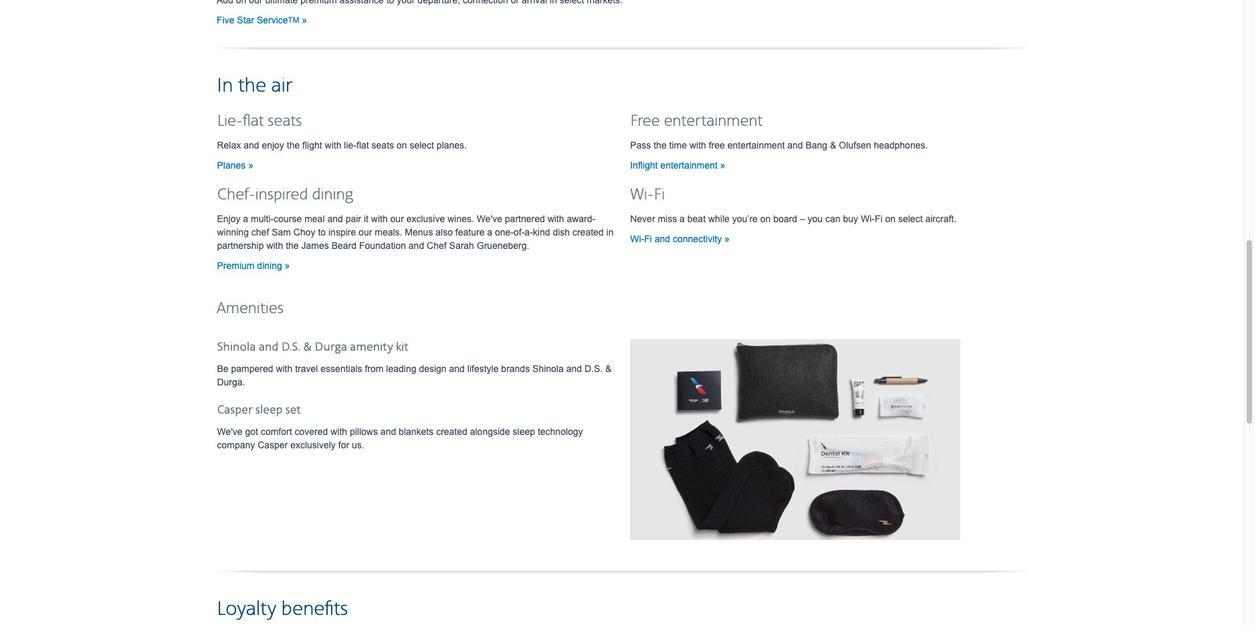 Task type: locate. For each thing, give the bounding box(es) containing it.
seats right lie- at left top
[[372, 140, 394, 150]]

&
[[830, 140, 837, 150], [303, 340, 312, 354], [606, 363, 612, 374]]

planes link
[[217, 160, 254, 170]]

and right pillows
[[381, 426, 396, 437]]

select
[[410, 140, 434, 150], [899, 213, 923, 224]]

sleep inside we've got comfort covered with pillows and blankets created alongside sleep technology company casper exclusively for us.
[[513, 426, 535, 437]]

inspire
[[329, 227, 356, 237]]

for
[[338, 439, 349, 450]]

air
[[271, 73, 293, 98]]

select left planes.
[[410, 140, 434, 150]]

created right blankets
[[436, 426, 468, 437]]

travel
[[295, 363, 318, 374]]

1 horizontal spatial casper
[[258, 439, 288, 450]]

choy
[[294, 227, 316, 237]]

created inside enjoy a multi-course meal and pair it with our exclusive wines. we've partnered with award- winning chef sam choy to inspire our meals. menus also feature a one-of-a-kind dish created in partnership with the james beard foundation and chef sarah grueneberg.
[[573, 227, 604, 237]]

you're
[[733, 213, 758, 224]]

we've up company
[[217, 426, 243, 437]]

on
[[397, 140, 407, 150], [761, 213, 771, 224], [886, 213, 896, 224]]

us.
[[352, 439, 364, 450]]

flat right flight
[[357, 140, 369, 150]]

wi- for wi-fi and connectivity
[[631, 233, 645, 244]]

1 horizontal spatial on
[[761, 213, 771, 224]]

the down 'sam'
[[286, 240, 299, 251]]

beat
[[688, 213, 706, 224]]

1 vertical spatial sleep
[[513, 426, 535, 437]]

premium
[[217, 260, 255, 271]]

a
[[243, 213, 248, 224], [680, 213, 685, 224], [487, 227, 493, 237]]

lie-flat seats
[[217, 112, 302, 131]]

casper up got
[[217, 403, 253, 417]]

pillows
[[350, 426, 378, 437]]

and up "inspire"
[[327, 213, 343, 224]]

0 horizontal spatial flat
[[243, 112, 264, 131]]

seats
[[268, 112, 302, 131], [372, 140, 394, 150]]

0 horizontal spatial our
[[359, 227, 372, 237]]

sleep up the comfort in the bottom of the page
[[255, 403, 283, 417]]

1 horizontal spatial d.s.
[[585, 363, 603, 374]]

0 horizontal spatial &
[[303, 340, 312, 354]]

0 horizontal spatial created
[[436, 426, 468, 437]]

relax and enjoy the flight with lie-flat seats on select planes.
[[217, 140, 467, 150]]

1 vertical spatial d.s.
[[585, 363, 603, 374]]

chef
[[427, 240, 447, 251]]

pass the time with free entertainment and bang & olufsen headphones.
[[631, 140, 928, 150]]

alongside
[[470, 426, 510, 437]]

0 vertical spatial seats
[[268, 112, 302, 131]]

1 horizontal spatial dining
[[312, 185, 353, 205]]

1 horizontal spatial flat
[[357, 140, 369, 150]]

bang
[[806, 140, 828, 150]]

award-
[[567, 213, 596, 224]]

in the air
[[217, 73, 293, 98]]

casper inside we've got comfort covered with pillows and blankets created alongside sleep technology company casper exclusively for us.
[[258, 439, 288, 450]]

we've inside we've got comfort covered with pillows and blankets created alongside sleep technology company casper exclusively for us.
[[217, 426, 243, 437]]

with
[[325, 140, 342, 150], [690, 140, 707, 150], [371, 213, 388, 224], [548, 213, 564, 224], [267, 240, 283, 251], [276, 363, 293, 374], [331, 426, 347, 437]]

multi-
[[251, 213, 274, 224]]

durga.
[[217, 377, 245, 387]]

0 horizontal spatial fi
[[645, 233, 652, 244]]

with up for
[[331, 426, 347, 437]]

seats up enjoy
[[268, 112, 302, 131]]

0 vertical spatial fi
[[654, 185, 665, 205]]

1 vertical spatial casper
[[258, 439, 288, 450]]

loyalty benefits
[[217, 597, 348, 621]]

and inside we've got comfort covered with pillows and blankets created alongside sleep technology company casper exclusively for us.
[[381, 426, 396, 437]]

1 vertical spatial our
[[359, 227, 372, 237]]

shinola
[[217, 340, 256, 354], [533, 363, 564, 374]]

dining right the premium
[[257, 260, 282, 271]]

1 horizontal spatial a
[[487, 227, 493, 237]]

dish
[[553, 227, 570, 237]]

on left planes.
[[397, 140, 407, 150]]

2 vertical spatial entertainment
[[661, 160, 718, 170]]

a-
[[525, 227, 533, 237]]

a left "beat" on the top right of page
[[680, 213, 685, 224]]

1 vertical spatial entertainment
[[728, 140, 785, 150]]

select left aircraft.
[[899, 213, 923, 224]]

0 horizontal spatial casper
[[217, 403, 253, 417]]

2 horizontal spatial &
[[830, 140, 837, 150]]

0 vertical spatial dining
[[312, 185, 353, 205]]

1 horizontal spatial our
[[391, 213, 404, 224]]

dining
[[312, 185, 353, 205], [257, 260, 282, 271]]

shinola right brands
[[533, 363, 564, 374]]

entertainment up free at the right top
[[664, 112, 763, 131]]

a left multi-
[[243, 213, 248, 224]]

entertainment for inflight entertainment
[[661, 160, 718, 170]]

flat up enjoy
[[243, 112, 264, 131]]

chef
[[251, 227, 269, 237]]

the left time in the right top of the page
[[654, 140, 667, 150]]

the left flight
[[287, 140, 300, 150]]

on left 'board'
[[761, 213, 771, 224]]

in
[[217, 73, 233, 98]]

0 horizontal spatial we've
[[217, 426, 243, 437]]

1 vertical spatial wi-
[[861, 213, 875, 224]]

aircraft.
[[926, 213, 957, 224]]

chef-inspired dining
[[217, 185, 353, 205]]

planes
[[217, 160, 248, 170]]

loyalty
[[217, 597, 276, 621]]

in
[[607, 227, 614, 237]]

0 horizontal spatial shinola
[[217, 340, 256, 354]]

1 vertical spatial flat
[[357, 140, 369, 150]]

1 vertical spatial shinola
[[533, 363, 564, 374]]

1 vertical spatial &
[[303, 340, 312, 354]]

0 horizontal spatial a
[[243, 213, 248, 224]]

on right buy
[[886, 213, 896, 224]]

the
[[238, 73, 266, 98], [287, 140, 300, 150], [654, 140, 667, 150], [286, 240, 299, 251]]

fi down never
[[645, 233, 652, 244]]

fi right buy
[[875, 213, 883, 224]]

shinola up be
[[217, 340, 256, 354]]

fi up miss
[[654, 185, 665, 205]]

1 vertical spatial we've
[[217, 426, 243, 437]]

dining up meal
[[312, 185, 353, 205]]

2 vertical spatial fi
[[645, 233, 652, 244]]

1 horizontal spatial seats
[[372, 140, 394, 150]]

one-
[[495, 227, 514, 237]]

amenities
[[217, 299, 284, 318]]

can
[[826, 213, 841, 224]]

entertainment right free at the right top
[[728, 140, 785, 150]]

wi- up never
[[631, 185, 654, 205]]

business class transcontinental amenity kit image
[[631, 339, 961, 540]]

0 horizontal spatial d.s.
[[282, 340, 301, 354]]

1 horizontal spatial sleep
[[513, 426, 535, 437]]

course
[[274, 213, 302, 224]]

our down it
[[359, 227, 372, 237]]

0 vertical spatial wi-
[[631, 185, 654, 205]]

olufsen
[[839, 140, 872, 150]]

1 horizontal spatial fi
[[654, 185, 665, 205]]

and down miss
[[655, 233, 671, 244]]

& inside be pampered with travel essentials from leading design and lifestyle brands shinola and d.s. & durga.
[[606, 363, 612, 374]]

sleep right alongside
[[513, 426, 535, 437]]

1 vertical spatial dining
[[257, 260, 282, 271]]

inflight entertainment link
[[631, 160, 726, 170]]

created down the award-
[[573, 227, 604, 237]]

be pampered with travel essentials from leading design and lifestyle brands shinola and d.s. & durga.
[[217, 363, 612, 387]]

feature
[[456, 227, 485, 237]]

2 vertical spatial wi-
[[631, 233, 645, 244]]

meals.
[[375, 227, 403, 237]]

casper down the comfort in the bottom of the page
[[258, 439, 288, 450]]

0 vertical spatial d.s.
[[282, 340, 301, 354]]

premium dining link
[[217, 260, 290, 271]]

0 horizontal spatial select
[[410, 140, 434, 150]]

with left lie- at left top
[[325, 140, 342, 150]]

1 horizontal spatial we've
[[477, 213, 503, 224]]

0 horizontal spatial seats
[[268, 112, 302, 131]]

1 horizontal spatial shinola
[[533, 363, 564, 374]]

1 vertical spatial seats
[[372, 140, 394, 150]]

inspired
[[255, 185, 308, 205]]

entertainment down time in the right top of the page
[[661, 160, 718, 170]]

0 vertical spatial sleep
[[255, 403, 283, 417]]

lie-
[[217, 112, 243, 131]]

shinola and d.s. & durga amenity kit
[[217, 340, 409, 354]]

fi
[[654, 185, 665, 205], [875, 213, 883, 224], [645, 233, 652, 244]]

we've got comfort covered with pillows and blankets created alongside sleep technology company casper exclusively for us.
[[217, 426, 583, 450]]

1 vertical spatial created
[[436, 426, 468, 437]]

tm
[[288, 15, 299, 24]]

relax
[[217, 140, 241, 150]]

james
[[301, 240, 329, 251]]

2 vertical spatial &
[[606, 363, 612, 374]]

wi- right buy
[[861, 213, 875, 224]]

2 horizontal spatial a
[[680, 213, 685, 224]]

our
[[391, 213, 404, 224], [359, 227, 372, 237]]

five star service tm
[[217, 15, 299, 25]]

wi- down never
[[631, 233, 645, 244]]

with left 'travel'
[[276, 363, 293, 374]]

0 vertical spatial entertainment
[[664, 112, 763, 131]]

created
[[573, 227, 604, 237], [436, 426, 468, 437]]

casper sleep set
[[217, 403, 301, 417]]

1 vertical spatial select
[[899, 213, 923, 224]]

0 vertical spatial created
[[573, 227, 604, 237]]

0 vertical spatial &
[[830, 140, 837, 150]]

0 horizontal spatial sleep
[[255, 403, 283, 417]]

and right brands
[[567, 363, 582, 374]]

enjoy
[[262, 140, 284, 150]]

0 vertical spatial flat
[[243, 112, 264, 131]]

1 horizontal spatial &
[[606, 363, 612, 374]]

our up meals.
[[391, 213, 404, 224]]

1 horizontal spatial created
[[573, 227, 604, 237]]

and
[[244, 140, 259, 150], [788, 140, 803, 150], [327, 213, 343, 224], [655, 233, 671, 244], [409, 240, 424, 251], [259, 340, 279, 354], [449, 363, 465, 374], [567, 363, 582, 374], [381, 426, 396, 437]]

sleep
[[255, 403, 283, 417], [513, 426, 535, 437]]

a left one-
[[487, 227, 493, 237]]

we've up one-
[[477, 213, 503, 224]]

partnership
[[217, 240, 264, 251]]

winning
[[217, 227, 249, 237]]

2 horizontal spatial fi
[[875, 213, 883, 224]]

0 vertical spatial we've
[[477, 213, 503, 224]]



Task type: vqa. For each thing, say whether or not it's contained in the screenshot.
Fi corresponding to Wi-Fi and connectivity
yes



Task type: describe. For each thing, give the bounding box(es) containing it.
we've inside enjoy a multi-course meal and pair it with our exclusive wines. we've partnered with award- winning chef sam choy to inspire our meals. menus also feature a one-of-a-kind dish created in partnership with the james beard foundation and chef sarah grueneberg.
[[477, 213, 503, 224]]

exclusive
[[407, 213, 445, 224]]

1 vertical spatial fi
[[875, 213, 883, 224]]

foundation
[[359, 240, 406, 251]]

time
[[670, 140, 687, 150]]

connectivity
[[673, 233, 722, 244]]

0 vertical spatial select
[[410, 140, 434, 150]]

0 vertical spatial casper
[[217, 403, 253, 417]]

0 horizontal spatial on
[[397, 140, 407, 150]]

free
[[631, 112, 660, 131]]

durga
[[315, 340, 347, 354]]

with inside be pampered with travel essentials from leading design and lifestyle brands shinola and d.s. & durga.
[[276, 363, 293, 374]]

beard
[[332, 240, 357, 251]]

entertainment for free entertainment
[[664, 112, 763, 131]]

created inside we've got comfort covered with pillows and blankets created alongside sleep technology company casper exclusively for us.
[[436, 426, 468, 437]]

never miss a beat while you're on board – you can buy wi-fi on select aircraft.
[[631, 213, 957, 224]]

planes.
[[437, 140, 467, 150]]

fi for wi-fi and connectivity
[[645, 233, 652, 244]]

and up pampered
[[259, 340, 279, 354]]

also
[[436, 227, 453, 237]]

star
[[237, 15, 254, 25]]

partnered
[[505, 213, 545, 224]]

and left bang
[[788, 140, 803, 150]]

technology
[[538, 426, 583, 437]]

enjoy a multi-course meal and pair it with our exclusive wines. we've partnered with award- winning chef sam choy to inspire our meals. menus also feature a one-of-a-kind dish created in partnership with the james beard foundation and chef sarah grueneberg.
[[217, 213, 614, 251]]

and down menus
[[409, 240, 424, 251]]

miss
[[658, 213, 677, 224]]

with up dish at the top left of the page
[[548, 213, 564, 224]]

pampered
[[231, 363, 273, 374]]

wi-fi
[[631, 185, 665, 205]]

–
[[800, 213, 805, 224]]

0 vertical spatial our
[[391, 213, 404, 224]]

kind
[[533, 227, 550, 237]]

with left free at the right top
[[690, 140, 707, 150]]

be
[[217, 363, 229, 374]]

amenity
[[350, 340, 393, 354]]

design
[[419, 363, 447, 374]]

enjoy
[[217, 213, 241, 224]]

and right design
[[449, 363, 465, 374]]

headphones.
[[874, 140, 928, 150]]

premium dining
[[217, 260, 285, 271]]

lie-
[[344, 140, 357, 150]]

meal
[[305, 213, 325, 224]]

2 horizontal spatial on
[[886, 213, 896, 224]]

and left enjoy
[[244, 140, 259, 150]]

free entertainment
[[631, 112, 763, 131]]

fi for wi-fi
[[654, 185, 665, 205]]

you
[[808, 213, 823, 224]]

1 horizontal spatial select
[[899, 213, 923, 224]]

exclusively
[[291, 439, 336, 450]]

essentials
[[321, 363, 362, 374]]

five
[[217, 15, 235, 25]]

free
[[709, 140, 725, 150]]

d.s. inside be pampered with travel essentials from leading design and lifestyle brands shinola and d.s. & durga.
[[585, 363, 603, 374]]

benefits
[[281, 597, 348, 621]]

inflight
[[631, 160, 658, 170]]

got
[[245, 426, 258, 437]]

comfort
[[261, 426, 292, 437]]

board
[[774, 213, 798, 224]]

of-
[[514, 227, 525, 237]]

the inside enjoy a multi-course meal and pair it with our exclusive wines. we've partnered with award- winning chef sam choy to inspire our meals. menus also feature a one-of-a-kind dish created in partnership with the james beard foundation and chef sarah grueneberg.
[[286, 240, 299, 251]]

inflight entertainment
[[631, 160, 721, 170]]

menus
[[405, 227, 433, 237]]

it
[[364, 213, 369, 224]]

leading
[[386, 363, 417, 374]]

covered
[[295, 426, 328, 437]]

0 vertical spatial shinola
[[217, 340, 256, 354]]

wines.
[[448, 213, 474, 224]]

0 horizontal spatial dining
[[257, 260, 282, 271]]

grueneberg.
[[477, 240, 530, 251]]

with down 'sam'
[[267, 240, 283, 251]]

shinola inside be pampered with travel essentials from leading design and lifestyle brands shinola and d.s. & durga.
[[533, 363, 564, 374]]

with inside we've got comfort covered with pillows and blankets created alongside sleep technology company casper exclusively for us.
[[331, 426, 347, 437]]

sam
[[272, 227, 291, 237]]

kit
[[396, 340, 409, 354]]

chef-
[[217, 185, 255, 205]]

service
[[257, 15, 288, 25]]

sarah
[[449, 240, 474, 251]]

wi-fi and connectivity
[[631, 233, 725, 244]]

brands
[[501, 363, 530, 374]]

while
[[709, 213, 730, 224]]

the right "in" in the top left of the page
[[238, 73, 266, 98]]

never
[[631, 213, 656, 224]]

from
[[365, 363, 384, 374]]

lifestyle
[[468, 363, 499, 374]]

wi- for wi-fi
[[631, 185, 654, 205]]

with right it
[[371, 213, 388, 224]]

blankets
[[399, 426, 434, 437]]

set
[[286, 403, 301, 417]]

wi-fi and connectivity link
[[631, 233, 730, 244]]

pair
[[346, 213, 361, 224]]

flight
[[303, 140, 322, 150]]



